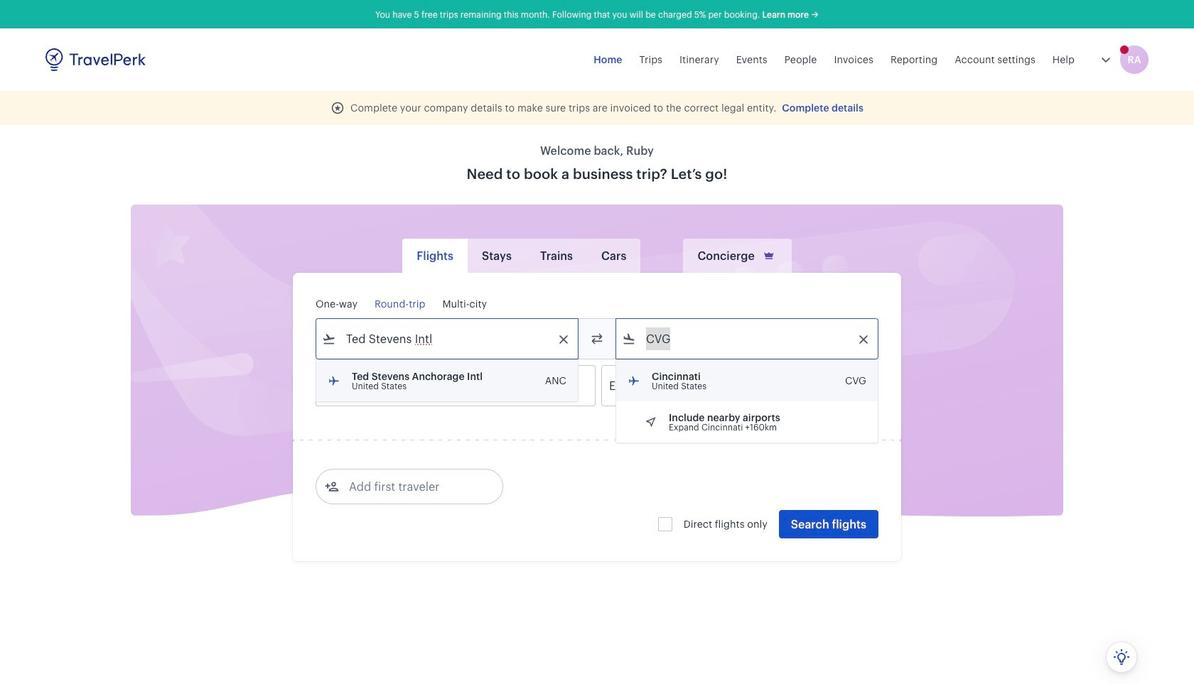 Task type: describe. For each thing, give the bounding box(es) containing it.
Return text field
[[421, 366, 495, 406]]



Task type: locate. For each thing, give the bounding box(es) containing it.
Add first traveler search field
[[339, 476, 487, 498]]

Depart text field
[[336, 366, 410, 406]]

From search field
[[336, 328, 560, 350]]

To search field
[[636, 328, 860, 350]]



